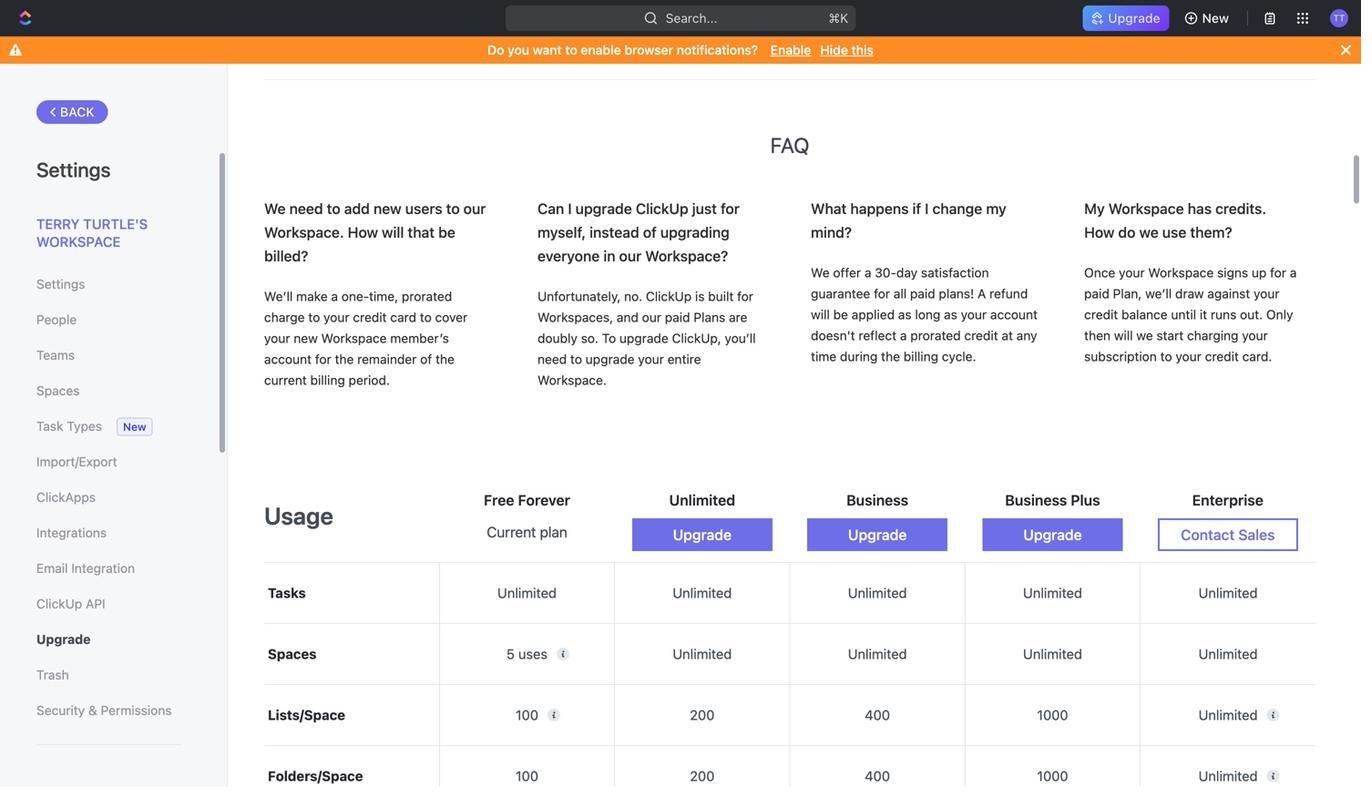 Task type: locate. For each thing, give the bounding box(es) containing it.
upgrade for business plus
[[1024, 526, 1082, 544]]

for up are
[[737, 289, 754, 304]]

1 upgrade button from the left
[[632, 519, 772, 551]]

want
[[533, 42, 562, 57]]

0 vertical spatial 200
[[690, 707, 715, 723]]

0 horizontal spatial we
[[264, 200, 286, 217]]

billing
[[904, 349, 939, 364], [310, 373, 345, 388]]

start
[[1157, 328, 1184, 343]]

clickup up upgrading
[[636, 200, 689, 217]]

users
[[405, 200, 442, 217]]

to
[[602, 331, 616, 346]]

1 vertical spatial we
[[1137, 328, 1153, 343]]

will left that
[[382, 224, 404, 241]]

1 vertical spatial prorated
[[911, 328, 961, 343]]

tt
[[1334, 13, 1345, 23]]

1 horizontal spatial upgrade link
[[1083, 5, 1170, 31]]

clickup left is
[[646, 289, 692, 304]]

1000 for folders/space
[[1037, 768, 1068, 784]]

workspace. down doubly
[[538, 373, 607, 388]]

i
[[568, 200, 572, 217], [925, 200, 929, 217]]

2 vertical spatial our
[[642, 310, 662, 325]]

i right "if"
[[925, 200, 929, 217]]

no.
[[624, 289, 643, 304]]

1 vertical spatial upgrade link
[[36, 624, 181, 655]]

we right do
[[1140, 224, 1159, 241]]

2 200 from the top
[[690, 768, 715, 784]]

0 vertical spatial need
[[289, 200, 323, 217]]

prorated
[[402, 289, 452, 304], [911, 328, 961, 343]]

for for can i upgrade clickup just for myself, instead of upgrading everyone in our workspace?
[[721, 200, 740, 217]]

we up 'billed?'
[[264, 200, 286, 217]]

clickup inside settings element
[[36, 596, 82, 611]]

0 horizontal spatial business
[[847, 492, 909, 509]]

for inside "once your workspace signs up for a paid plan, we'll draw against your credit balance until it runs out. only then will we start charging your subscription to your credit card."
[[1270, 265, 1287, 280]]

our inside we need to add new users to our workspace. how will that be billed?
[[464, 200, 486, 217]]

1 vertical spatial we
[[811, 265, 830, 280]]

0 vertical spatial 100
[[516, 707, 539, 723]]

2 horizontal spatial upgrade button
[[983, 519, 1123, 551]]

upgrade inside can i upgrade clickup just for myself, instead of upgrading everyone in our workspace?
[[576, 200, 632, 217]]

1 vertical spatial be
[[833, 307, 848, 322]]

a inside "we'll make a one-time, prorated charge to your credit card to cover your new workspace member's account for the remainder of the current billing period."
[[331, 289, 338, 304]]

2 how from the left
[[1084, 224, 1115, 241]]

0 vertical spatial upgrade
[[576, 200, 632, 217]]

spaces down tasks
[[268, 646, 317, 662]]

for inside "we'll make a one-time, prorated charge to your credit card to cover your new workspace member's account for the remainder of the current billing period."
[[315, 352, 331, 367]]

0 horizontal spatial will
[[382, 224, 404, 241]]

a right the up on the top right
[[1290, 265, 1297, 280]]

0 horizontal spatial as
[[898, 307, 912, 322]]

1 horizontal spatial workspace.
[[538, 373, 607, 388]]

and
[[617, 310, 639, 325]]

1 horizontal spatial as
[[944, 307, 958, 322]]

back
[[60, 104, 94, 119]]

0 vertical spatial clickup
[[636, 200, 689, 217]]

1 horizontal spatial spaces
[[268, 646, 317, 662]]

will up subscription
[[1114, 328, 1133, 343]]

1 horizontal spatial of
[[643, 224, 657, 241]]

upgrade button for business plus
[[983, 519, 1123, 551]]

unfortunately,
[[538, 289, 621, 304]]

make
[[296, 289, 328, 304]]

workspace inside my workspace has credits. how do we use them?
[[1109, 200, 1184, 217]]

workspace up do
[[1109, 200, 1184, 217]]

0 horizontal spatial need
[[289, 200, 323, 217]]

1 vertical spatial 100
[[516, 768, 539, 784]]

new right add
[[374, 200, 402, 217]]

your inside we offer a 30-day satisfaction guarantee for all paid plans! a refund will be applied as long as your account doesn't reflect a prorated credit at any time during the billing cycle.
[[961, 307, 987, 322]]

how down 'my'
[[1084, 224, 1115, 241]]

1 horizontal spatial billing
[[904, 349, 939, 364]]

1 vertical spatial 1000
[[1037, 768, 1068, 784]]

email integration link
[[36, 553, 181, 584]]

1 vertical spatial billing
[[310, 373, 345, 388]]

1 horizontal spatial new
[[374, 200, 402, 217]]

account inside we offer a 30-day satisfaction guarantee for all paid plans! a refund will be applied as long as your account doesn't reflect a prorated credit at any time during the billing cycle.
[[990, 307, 1038, 322]]

upgrade for business
[[848, 526, 907, 544]]

only
[[1267, 307, 1293, 322]]

1 horizontal spatial new
[[1202, 10, 1229, 26]]

0 horizontal spatial the
[[335, 352, 354, 367]]

billing left the period.
[[310, 373, 345, 388]]

we'll make a one-time, prorated charge to your credit card to cover your new workspace member's account for the remainder of the current billing period.
[[264, 289, 468, 388]]

0 horizontal spatial of
[[420, 352, 432, 367]]

1 vertical spatial need
[[538, 352, 567, 367]]

0 vertical spatial billing
[[904, 349, 939, 364]]

&
[[88, 703, 97, 718]]

new inside button
[[1202, 10, 1229, 26]]

0 vertical spatial 1000
[[1037, 707, 1068, 723]]

1 vertical spatial will
[[811, 307, 830, 322]]

be right that
[[438, 224, 456, 241]]

teams
[[36, 348, 75, 363]]

1 horizontal spatial will
[[811, 307, 830, 322]]

0 horizontal spatial how
[[348, 224, 378, 241]]

400
[[865, 707, 890, 723], [865, 768, 890, 784]]

0 horizontal spatial be
[[438, 224, 456, 241]]

plan
[[540, 524, 567, 541]]

1 how from the left
[[348, 224, 378, 241]]

1 business from the left
[[847, 492, 909, 509]]

0 horizontal spatial account
[[264, 352, 312, 367]]

new down charge
[[294, 331, 318, 346]]

need
[[289, 200, 323, 217], [538, 352, 567, 367]]

security
[[36, 703, 85, 718]]

our right in
[[619, 247, 642, 265]]

our
[[464, 200, 486, 217], [619, 247, 642, 265], [642, 310, 662, 325]]

0 vertical spatial our
[[464, 200, 486, 217]]

1 as from the left
[[898, 307, 912, 322]]

be down the guarantee
[[833, 307, 848, 322]]

i right the can
[[568, 200, 572, 217]]

our inside can i upgrade clickup just for myself, instead of upgrading everyone in our workspace?
[[619, 247, 642, 265]]

our right the users
[[464, 200, 486, 217]]

what
[[811, 200, 847, 217]]

account up current
[[264, 352, 312, 367]]

to right the users
[[446, 200, 460, 217]]

need inside we need to add new users to our workspace. how will that be billed?
[[289, 200, 323, 217]]

any
[[1017, 328, 1037, 343]]

1 horizontal spatial be
[[833, 307, 848, 322]]

0 vertical spatial workspace.
[[264, 224, 344, 241]]

be inside we offer a 30-day satisfaction guarantee for all paid plans! a refund will be applied as long as your account doesn't reflect a prorated credit at any time during the billing cycle.
[[833, 307, 848, 322]]

for inside unfortunately, no. clickup is built for workspaces, and our paid plans are doubly so. to upgrade clickup, you'll need to upgrade your entire workspace.
[[737, 289, 754, 304]]

clickup inside can i upgrade clickup just for myself, instead of upgrading everyone in our workspace?
[[636, 200, 689, 217]]

1 vertical spatial spaces
[[268, 646, 317, 662]]

0 vertical spatial will
[[382, 224, 404, 241]]

for left remainder
[[315, 352, 331, 367]]

1 vertical spatial 200
[[690, 768, 715, 784]]

unlimited
[[669, 492, 735, 509], [498, 585, 557, 601], [673, 585, 732, 601], [848, 585, 907, 601], [1023, 585, 1082, 601], [1199, 585, 1258, 601], [673, 646, 732, 662], [848, 646, 907, 662], [1023, 646, 1082, 662], [1199, 646, 1258, 662], [1199, 707, 1258, 723], [1199, 768, 1258, 784]]

the down reflect
[[881, 349, 900, 364]]

0 vertical spatial we
[[264, 200, 286, 217]]

the up the period.
[[335, 352, 354, 367]]

1 horizontal spatial i
[[925, 200, 929, 217]]

account down refund
[[990, 307, 1038, 322]]

member's
[[390, 331, 449, 346]]

settings element
[[0, 64, 228, 787]]

for inside we offer a 30-day satisfaction guarantee for all paid plans! a refund will be applied as long as your account doesn't reflect a prorated credit at any time during the billing cycle.
[[874, 286, 890, 301]]

1 vertical spatial our
[[619, 247, 642, 265]]

0 vertical spatial be
[[438, 224, 456, 241]]

will inside we need to add new users to our workspace. how will that be billed?
[[382, 224, 404, 241]]

terry turtle's workspace
[[36, 216, 148, 250]]

2 vertical spatial clickup
[[36, 596, 82, 611]]

prorated inside "we'll make a one-time, prorated charge to your credit card to cover your new workspace member's account for the remainder of the current billing period."
[[402, 289, 452, 304]]

a left the one-
[[331, 289, 338, 304]]

workspace up draw
[[1148, 265, 1214, 280]]

1 horizontal spatial paid
[[910, 286, 936, 301]]

0 vertical spatial prorated
[[402, 289, 452, 304]]

up
[[1252, 265, 1267, 280]]

0 horizontal spatial workspace.
[[264, 224, 344, 241]]

2 horizontal spatial will
[[1114, 328, 1133, 343]]

signs
[[1217, 265, 1248, 280]]

new
[[374, 200, 402, 217], [294, 331, 318, 346]]

0 horizontal spatial prorated
[[402, 289, 452, 304]]

1 vertical spatial new
[[123, 421, 146, 433]]

0 horizontal spatial i
[[568, 200, 572, 217]]

workspace?
[[645, 247, 728, 265]]

1 horizontal spatial upgrade button
[[808, 519, 948, 551]]

0 vertical spatial spaces
[[36, 383, 80, 398]]

settings link
[[36, 269, 181, 300]]

to inside "once your workspace signs up for a paid plan, we'll draw against your credit balance until it runs out. only then will we start charging your subscription to your credit card."
[[1161, 349, 1172, 364]]

2 i from the left
[[925, 200, 929, 217]]

upgrade down and
[[620, 331, 669, 346]]

tasks
[[268, 585, 306, 601]]

how down add
[[348, 224, 378, 241]]

1 vertical spatial new
[[294, 331, 318, 346]]

0 horizontal spatial paid
[[665, 310, 690, 325]]

trash link
[[36, 660, 181, 691]]

0 horizontal spatial billing
[[310, 373, 345, 388]]

upgrade link down clickup api link
[[36, 624, 181, 655]]

this
[[852, 42, 874, 57]]

import/export
[[36, 454, 117, 469]]

of
[[643, 224, 657, 241], [420, 352, 432, 367]]

spaces down teams
[[36, 383, 80, 398]]

free
[[484, 492, 514, 509]]

will inside we offer a 30-day satisfaction guarantee for all paid plans! a refund will be applied as long as your account doesn't reflect a prorated credit at any time during the billing cycle.
[[811, 307, 830, 322]]

1 400 from the top
[[865, 707, 890, 723]]

my
[[986, 200, 1007, 217]]

workspace.
[[264, 224, 344, 241], [538, 373, 607, 388]]

1 vertical spatial workspace.
[[538, 373, 607, 388]]

clickup inside unfortunately, no. clickup is built for workspaces, and our paid plans are doubly so. to upgrade clickup, you'll need to upgrade your entire workspace.
[[646, 289, 692, 304]]

1 vertical spatial account
[[264, 352, 312, 367]]

0 vertical spatial settings
[[36, 158, 111, 181]]

0 horizontal spatial upgrade button
[[632, 519, 772, 551]]

at
[[1002, 328, 1013, 343]]

1 horizontal spatial we
[[811, 265, 830, 280]]

charge
[[264, 310, 305, 325]]

spaces
[[36, 383, 80, 398], [268, 646, 317, 662]]

0 vertical spatial 400
[[865, 707, 890, 723]]

the
[[881, 349, 900, 364], [335, 352, 354, 367], [436, 352, 455, 367]]

workspace up remainder
[[321, 331, 387, 346]]

2 vertical spatial will
[[1114, 328, 1133, 343]]

we inside we need to add new users to our workspace. how will that be billed?
[[264, 200, 286, 217]]

we inside we offer a 30-day satisfaction guarantee for all paid plans! a refund will be applied as long as your account doesn't reflect a prorated credit at any time during the billing cycle.
[[811, 265, 830, 280]]

search...
[[666, 10, 718, 26]]

we left offer
[[811, 265, 830, 280]]

everyone
[[538, 247, 600, 265]]

0 horizontal spatial upgrade link
[[36, 624, 181, 655]]

0 vertical spatial account
[[990, 307, 1038, 322]]

guarantee
[[811, 286, 871, 301]]

billed?
[[264, 247, 308, 265]]

cycle.
[[942, 349, 976, 364]]

we down balance
[[1137, 328, 1153, 343]]

workspace down 'terry'
[[36, 234, 121, 250]]

for right the just
[[721, 200, 740, 217]]

business for business plus
[[1005, 492, 1067, 509]]

paid up long
[[910, 286, 936, 301]]

2 vertical spatial upgrade
[[586, 352, 635, 367]]

need left add
[[289, 200, 323, 217]]

for left all
[[874, 286, 890, 301]]

credit
[[1084, 307, 1118, 322], [353, 310, 387, 325], [964, 328, 998, 343], [1205, 349, 1239, 364]]

1 vertical spatial of
[[420, 352, 432, 367]]

has
[[1188, 200, 1212, 217]]

of down the member's at the top left of page
[[420, 352, 432, 367]]

to down make
[[308, 310, 320, 325]]

clickup
[[636, 200, 689, 217], [646, 289, 692, 304], [36, 596, 82, 611]]

for
[[721, 200, 740, 217], [1270, 265, 1287, 280], [874, 286, 890, 301], [737, 289, 754, 304], [315, 352, 331, 367]]

upgrade link left new button
[[1083, 5, 1170, 31]]

settings up people
[[36, 277, 85, 292]]

upgrade button
[[632, 519, 772, 551], [808, 519, 948, 551], [983, 519, 1123, 551]]

credit down charging
[[1205, 349, 1239, 364]]

upgrade
[[576, 200, 632, 217], [620, 331, 669, 346], [586, 352, 635, 367]]

0 vertical spatial new
[[1202, 10, 1229, 26]]

upgrade up instead
[[576, 200, 632, 217]]

1 horizontal spatial how
[[1084, 224, 1115, 241]]

2 upgrade button from the left
[[808, 519, 948, 551]]

integration
[[71, 561, 135, 576]]

1 horizontal spatial business
[[1005, 492, 1067, 509]]

current
[[264, 373, 307, 388]]

upgrade link
[[1083, 5, 1170, 31], [36, 624, 181, 655]]

of right instead
[[643, 224, 657, 241]]

your left entire
[[638, 352, 664, 367]]

to down start
[[1161, 349, 1172, 364]]

0 vertical spatial new
[[374, 200, 402, 217]]

0 horizontal spatial new
[[294, 331, 318, 346]]

prorated up card
[[402, 289, 452, 304]]

paid up clickup,
[[665, 310, 690, 325]]

1 200 from the top
[[690, 707, 715, 723]]

we for we offer a 30-day satisfaction guarantee for all paid plans! a refund will be applied as long as your account doesn't reflect a prorated credit at any time during the billing cycle.
[[811, 265, 830, 280]]

need down doubly
[[538, 352, 567, 367]]

plan,
[[1113, 286, 1142, 301]]

to up the member's at the top left of page
[[420, 310, 432, 325]]

1 vertical spatial upgrade
[[620, 331, 669, 346]]

a right reflect
[[900, 328, 907, 343]]

will inside "once your workspace signs up for a paid plan, we'll draw against your credit balance until it runs out. only then will we start charging your subscription to your credit card."
[[1114, 328, 1133, 343]]

plus
[[1071, 492, 1100, 509]]

2 400 from the top
[[865, 768, 890, 784]]

cover
[[435, 310, 468, 325]]

we inside my workspace has credits. how do we use them?
[[1140, 224, 1159, 241]]

5 uses
[[507, 646, 548, 662]]

your down a
[[961, 307, 987, 322]]

paid inside we offer a 30-day satisfaction guarantee for all paid plans! a refund will be applied as long as your account doesn't reflect a prorated credit at any time during the billing cycle.
[[910, 286, 936, 301]]

paid inside "once your workspace signs up for a paid plan, we'll draw against your credit balance until it runs out. only then will we start charging your subscription to your credit card."
[[1084, 286, 1110, 301]]

1 horizontal spatial account
[[990, 307, 1038, 322]]

0 horizontal spatial spaces
[[36, 383, 80, 398]]

2 horizontal spatial paid
[[1084, 286, 1110, 301]]

workspace
[[1109, 200, 1184, 217], [36, 234, 121, 250], [1148, 265, 1214, 280], [321, 331, 387, 346]]

3 upgrade button from the left
[[983, 519, 1123, 551]]

clickup left api
[[36, 596, 82, 611]]

as down all
[[898, 307, 912, 322]]

will up doesn't
[[811, 307, 830, 322]]

mind?
[[811, 224, 852, 241]]

the down the member's at the top left of page
[[436, 352, 455, 367]]

credit inside "we'll make a one-time, prorated charge to your credit card to cover your new workspace member's account for the remainder of the current billing period."
[[353, 310, 387, 325]]

settings up 'terry'
[[36, 158, 111, 181]]

1 horizontal spatial prorated
[[911, 328, 961, 343]]

paid inside unfortunately, no. clickup is built for workspaces, and our paid plans are doubly so. to upgrade clickup, you'll need to upgrade your entire workspace.
[[665, 310, 690, 325]]

upgrade
[[1108, 10, 1161, 26], [673, 526, 732, 544], [848, 526, 907, 544], [1024, 526, 1082, 544], [36, 632, 91, 647]]

prorated down long
[[911, 328, 961, 343]]

clickup api link
[[36, 589, 181, 620]]

1 horizontal spatial need
[[538, 352, 567, 367]]

for inside can i upgrade clickup just for myself, instead of upgrading everyone in our workspace?
[[721, 200, 740, 217]]

our right and
[[642, 310, 662, 325]]

paid down once
[[1084, 286, 1110, 301]]

against
[[1208, 286, 1250, 301]]

credit up "then"
[[1084, 307, 1118, 322]]

1 vertical spatial settings
[[36, 277, 85, 292]]

credit left the at
[[964, 328, 998, 343]]

to down so.
[[570, 352, 582, 367]]

2 settings from the top
[[36, 277, 85, 292]]

turtle's
[[83, 216, 148, 232]]

0 horizontal spatial new
[[123, 421, 146, 433]]

as down plans!
[[944, 307, 958, 322]]

1 i from the left
[[568, 200, 572, 217]]

upgrade link inside settings element
[[36, 624, 181, 655]]

your down the one-
[[324, 310, 350, 325]]

1 1000 from the top
[[1037, 707, 1068, 723]]

workspace. up 'billed?'
[[264, 224, 344, 241]]

2 business from the left
[[1005, 492, 1067, 509]]

2 1000 from the top
[[1037, 768, 1068, 784]]

billing left cycle.
[[904, 349, 939, 364]]

draw
[[1175, 286, 1204, 301]]

200 for lists/space
[[690, 707, 715, 723]]

your down charge
[[264, 331, 290, 346]]

do
[[488, 42, 504, 57]]

for right the up on the top right
[[1270, 265, 1287, 280]]

0 vertical spatial we
[[1140, 224, 1159, 241]]

0 vertical spatial of
[[643, 224, 657, 241]]

upgrade down 'to'
[[586, 352, 635, 367]]

2 horizontal spatial the
[[881, 349, 900, 364]]

to left add
[[327, 200, 341, 217]]

you'll
[[725, 331, 756, 346]]

upgrade for unlimited
[[673, 526, 732, 544]]

credit down time,
[[353, 310, 387, 325]]

1 vertical spatial clickup
[[646, 289, 692, 304]]

1 vertical spatial 400
[[865, 768, 890, 784]]



Task type: vqa. For each thing, say whether or not it's contained in the screenshot.
TT dropdown button
yes



Task type: describe. For each thing, give the bounding box(es) containing it.
paid for can i upgrade clickup just for myself, instead of upgrading everyone in our workspace?
[[665, 310, 690, 325]]

add
[[344, 200, 370, 217]]

prorated inside we offer a 30-day satisfaction guarantee for all paid plans! a refund will be applied as long as your account doesn't reflect a prorated credit at any time during the billing cycle.
[[911, 328, 961, 343]]

to right want
[[565, 42, 578, 57]]

runs
[[1211, 307, 1237, 322]]

i inside can i upgrade clickup just for myself, instead of upgrading everyone in our workspace?
[[568, 200, 572, 217]]

to inside unfortunately, no. clickup is built for workspaces, and our paid plans are doubly so. to upgrade clickup, you'll need to upgrade your entire workspace.
[[570, 352, 582, 367]]

task types
[[36, 419, 102, 434]]

entire
[[668, 352, 701, 367]]

billing inside we offer a 30-day satisfaction guarantee for all paid plans! a refund will be applied as long as your account doesn't reflect a prorated credit at any time during the billing cycle.
[[904, 349, 939, 364]]

for for once your workspace signs up for a paid plan, we'll draw against your credit balance until it runs out. only then will we start charging your subscription to your credit card.
[[1270, 265, 1287, 280]]

until
[[1171, 307, 1197, 322]]

in
[[604, 247, 616, 265]]

faq
[[771, 133, 809, 158]]

upgrade button for business
[[808, 519, 948, 551]]

clickapps
[[36, 490, 96, 505]]

it
[[1200, 307, 1207, 322]]

1000 for lists/space
[[1037, 707, 1068, 723]]

balance
[[1122, 307, 1168, 322]]

i inside what happens if i change my mind?
[[925, 200, 929, 217]]

offer
[[833, 265, 861, 280]]

once
[[1084, 265, 1116, 280]]

contact sales
[[1181, 526, 1275, 544]]

credits.
[[1216, 200, 1267, 217]]

for for unfortunately, no. clickup is built for workspaces, and our paid plans are doubly so. to upgrade clickup, you'll need to upgrade your entire workspace.
[[737, 289, 754, 304]]

we for we need to add new users to our workspace. how will that be billed?
[[264, 200, 286, 217]]

them?
[[1190, 224, 1233, 241]]

card
[[390, 310, 416, 325]]

30-
[[875, 265, 897, 280]]

1 horizontal spatial the
[[436, 352, 455, 367]]

we offer a 30-day satisfaction guarantee for all paid plans! a refund will be applied as long as your account doesn't reflect a prorated credit at any time during the billing cycle.
[[811, 265, 1038, 364]]

your inside unfortunately, no. clickup is built for workspaces, and our paid plans are doubly so. to upgrade clickup, you'll need to upgrade your entire workspace.
[[638, 352, 664, 367]]

can i upgrade clickup just for myself, instead of upgrading everyone in our workspace?
[[538, 200, 740, 265]]

workspace inside terry turtle's workspace
[[36, 234, 121, 250]]

paid for what happens if i change my mind?
[[910, 286, 936, 301]]

that
[[408, 224, 435, 241]]

enable
[[771, 42, 811, 57]]

spaces inside settings element
[[36, 383, 80, 398]]

your up the card.
[[1242, 328, 1268, 343]]

charging
[[1187, 328, 1239, 343]]

import/export link
[[36, 446, 181, 477]]

your down start
[[1176, 349, 1202, 364]]

if
[[913, 200, 921, 217]]

a inside "once your workspace signs up for a paid plan, we'll draw against your credit balance until it runs out. only then will we start charging your subscription to your credit card."
[[1290, 265, 1297, 280]]

period.
[[349, 373, 390, 388]]

business for business
[[847, 492, 909, 509]]

current
[[487, 524, 536, 541]]

free forever
[[484, 492, 570, 509]]

your down the up on the top right
[[1254, 286, 1280, 301]]

0 vertical spatial upgrade link
[[1083, 5, 1170, 31]]

people link
[[36, 304, 181, 335]]

spaces link
[[36, 375, 181, 406]]

1 100 from the top
[[516, 707, 539, 723]]

security & permissions link
[[36, 695, 181, 726]]

time
[[811, 349, 837, 364]]

do you want to enable browser notifications? enable hide this
[[488, 42, 874, 57]]

we need to add new users to our workspace. how will that be billed?
[[264, 200, 486, 265]]

400 for lists/space
[[865, 707, 890, 723]]

a left 30-
[[865, 265, 872, 280]]

account inside "we'll make a one-time, prorated charge to your credit card to cover your new workspace member's account for the remainder of the current billing period."
[[264, 352, 312, 367]]

enterprise
[[1192, 492, 1264, 509]]

trash
[[36, 667, 69, 683]]

sales
[[1239, 526, 1275, 544]]

clickup,
[[672, 331, 721, 346]]

new inside "we'll make a one-time, prorated charge to your credit card to cover your new workspace member's account for the remainder of the current billing period."
[[294, 331, 318, 346]]

change
[[933, 200, 983, 217]]

permissions
[[101, 703, 172, 718]]

⌘k
[[829, 10, 848, 26]]

during
[[840, 349, 878, 364]]

so.
[[581, 331, 599, 346]]

how inside my workspace has credits. how do we use them?
[[1084, 224, 1115, 241]]

do
[[1118, 224, 1136, 241]]

one-
[[342, 289, 369, 304]]

400 for folders/space
[[865, 768, 890, 784]]

security & permissions
[[36, 703, 172, 718]]

then
[[1084, 328, 1111, 343]]

doesn't
[[811, 328, 855, 343]]

the inside we offer a 30-day satisfaction guarantee for all paid plans! a refund will be applied as long as your account doesn't reflect a prorated credit at any time during the billing cycle.
[[881, 349, 900, 364]]

subscription
[[1084, 349, 1157, 364]]

how inside we need to add new users to our workspace. how will that be billed?
[[348, 224, 378, 241]]

email
[[36, 561, 68, 576]]

task
[[36, 419, 63, 434]]

credit inside we offer a 30-day satisfaction guarantee for all paid plans! a refund will be applied as long as your account doesn't reflect a prorated credit at any time during the billing cycle.
[[964, 328, 998, 343]]

is
[[695, 289, 705, 304]]

2 as from the left
[[944, 307, 958, 322]]

of inside can i upgrade clickup just for myself, instead of upgrading everyone in our workspace?
[[643, 224, 657, 241]]

notifications?
[[677, 42, 758, 57]]

need inside unfortunately, no. clickup is built for workspaces, and our paid plans are doubly so. to upgrade clickup, you'll need to upgrade your entire workspace.
[[538, 352, 567, 367]]

200 for folders/space
[[690, 768, 715, 784]]

uses
[[518, 646, 548, 662]]

new button
[[1177, 4, 1240, 33]]

billing inside "we'll make a one-time, prorated charge to your credit card to cover your new workspace member's account for the remainder of the current billing period."
[[310, 373, 345, 388]]

time,
[[369, 289, 398, 304]]

upgrade inside settings element
[[36, 632, 91, 647]]

folders/space
[[268, 768, 363, 784]]

myself,
[[538, 224, 586, 241]]

be inside we need to add new users to our workspace. how will that be billed?
[[438, 224, 456, 241]]

usage
[[264, 502, 333, 530]]

2 100 from the top
[[516, 768, 539, 784]]

workspace inside "once your workspace signs up for a paid plan, we'll draw against your credit balance until it runs out. only then will we start charging your subscription to your credit card."
[[1148, 265, 1214, 280]]

my
[[1084, 200, 1105, 217]]

clickapps link
[[36, 482, 181, 513]]

workspace. inside unfortunately, no. clickup is built for workspaces, and our paid plans are doubly so. to upgrade clickup, you'll need to upgrade your entire workspace.
[[538, 373, 607, 388]]

remainder
[[357, 352, 417, 367]]

contact
[[1181, 526, 1235, 544]]

we'll
[[264, 289, 293, 304]]

your up plan,
[[1119, 265, 1145, 280]]

5
[[507, 646, 515, 662]]

terry
[[36, 216, 80, 232]]

back link
[[36, 100, 108, 124]]

of inside "we'll make a one-time, prorated charge to your credit card to cover your new workspace member's account for the remainder of the current billing period."
[[420, 352, 432, 367]]

we inside "once your workspace signs up for a paid plan, we'll draw against your credit balance until it runs out. only then will we start charging your subscription to your credit card."
[[1137, 328, 1153, 343]]

business plus
[[1005, 492, 1100, 509]]

workspace inside "we'll make a one-time, prorated charge to your credit card to cover your new workspace member's account for the remainder of the current billing period."
[[321, 331, 387, 346]]

workspaces,
[[538, 310, 613, 325]]

upgrade button for unlimited
[[632, 519, 772, 551]]

enable
[[581, 42, 621, 57]]

browser
[[625, 42, 673, 57]]

once your workspace signs up for a paid plan, we'll draw against your credit balance until it runs out. only then will we start charging your subscription to your credit card.
[[1084, 265, 1297, 364]]

1 settings from the top
[[36, 158, 111, 181]]

built
[[708, 289, 734, 304]]

new inside settings element
[[123, 421, 146, 433]]

hide
[[820, 42, 848, 57]]

teams link
[[36, 340, 181, 371]]

our inside unfortunately, no. clickup is built for workspaces, and our paid plans are doubly so. to upgrade clickup, you'll need to upgrade your entire workspace.
[[642, 310, 662, 325]]

integrations
[[36, 525, 107, 540]]

current plan
[[487, 524, 567, 541]]

all
[[894, 286, 907, 301]]

workspace. inside we need to add new users to our workspace. how will that be billed?
[[264, 224, 344, 241]]

what happens if i change my mind?
[[811, 200, 1007, 241]]

new inside we need to add new users to our workspace. how will that be billed?
[[374, 200, 402, 217]]

long
[[915, 307, 941, 322]]



